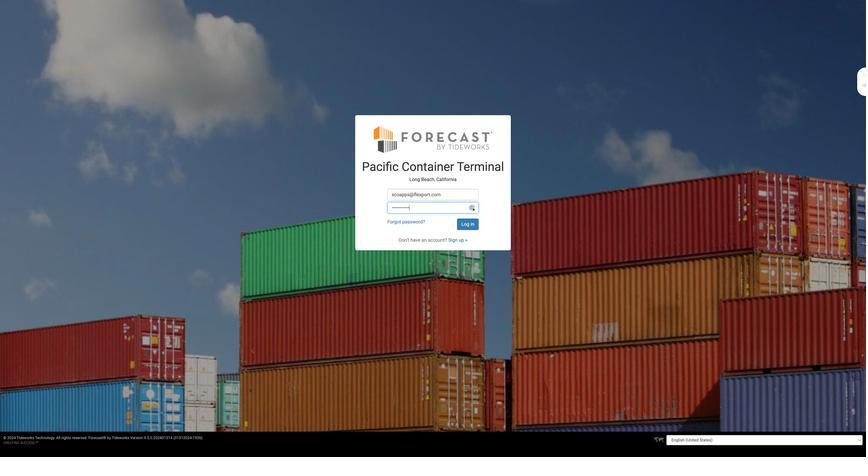 Task type: vqa. For each thing, say whether or not it's contained in the screenshot.
Password password field
yes



Task type: locate. For each thing, give the bounding box(es) containing it.
Password password field
[[387, 202, 479, 214]]



Task type: describe. For each thing, give the bounding box(es) containing it.
Email or username text field
[[387, 189, 479, 201]]

forecast® by tideworks image
[[374, 126, 492, 154]]



